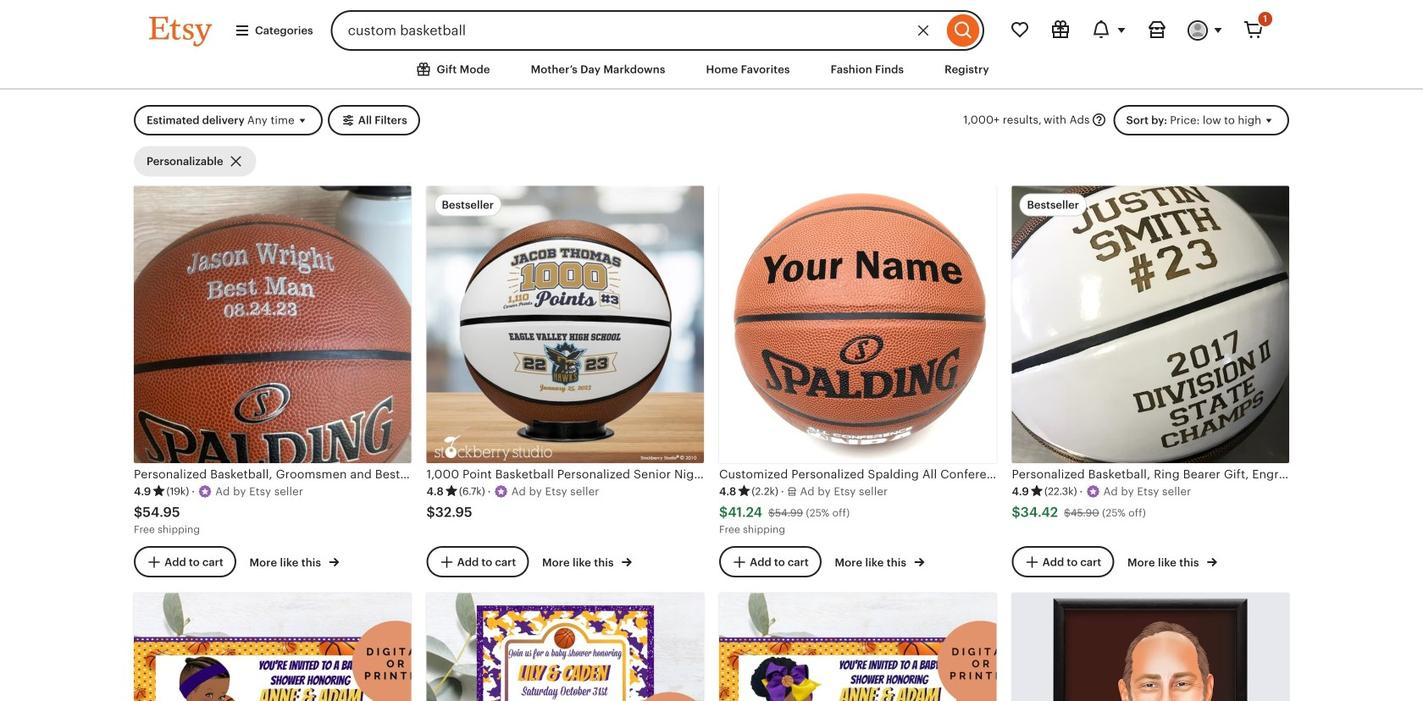 Task type: describe. For each thing, give the bounding box(es) containing it.
1,000 point basketball personalized senior night gift team rebounds coach award ceremony senior banquet memory ball keepsake custom trophy image
[[427, 186, 704, 463]]

Search for anything text field
[[331, 10, 943, 51]]

personalized basketball, groomsmen and best man gift, wedding keepsake, ring bearer gift, gifts for men, best man gift, engraved basketball image
[[134, 186, 411, 463]]

personalized basketball, ring bearer gift, engraved basketball, full size basketball, groomsman, christmas gift, sports, keepsake image
[[1012, 186, 1290, 463]]

4.8 star rating with 6.7k reviews image
[[427, 484, 485, 500]]

4.8 star rating with 2.2k reviews image
[[719, 484, 779, 500]]



Task type: locate. For each thing, give the bounding box(es) containing it.
4.9 star rating with 19k reviews image
[[134, 484, 189, 500]]

menu bar
[[0, 0, 1423, 90], [119, 51, 1305, 90]]

4.9 star rating with 22.3k reviews image
[[1012, 484, 1077, 500]]

customized personalized spalding all conference indoor outdoor basketball youth size 27.5" image
[[719, 186, 997, 463]]

None search field
[[331, 10, 985, 51]]

banner
[[119, 0, 1305, 51]]

product video element
[[1012, 593, 1290, 702]]



Task type: vqa. For each thing, say whether or not it's contained in the screenshot.
4.9 star rating with 19k reviews "image"
yes



